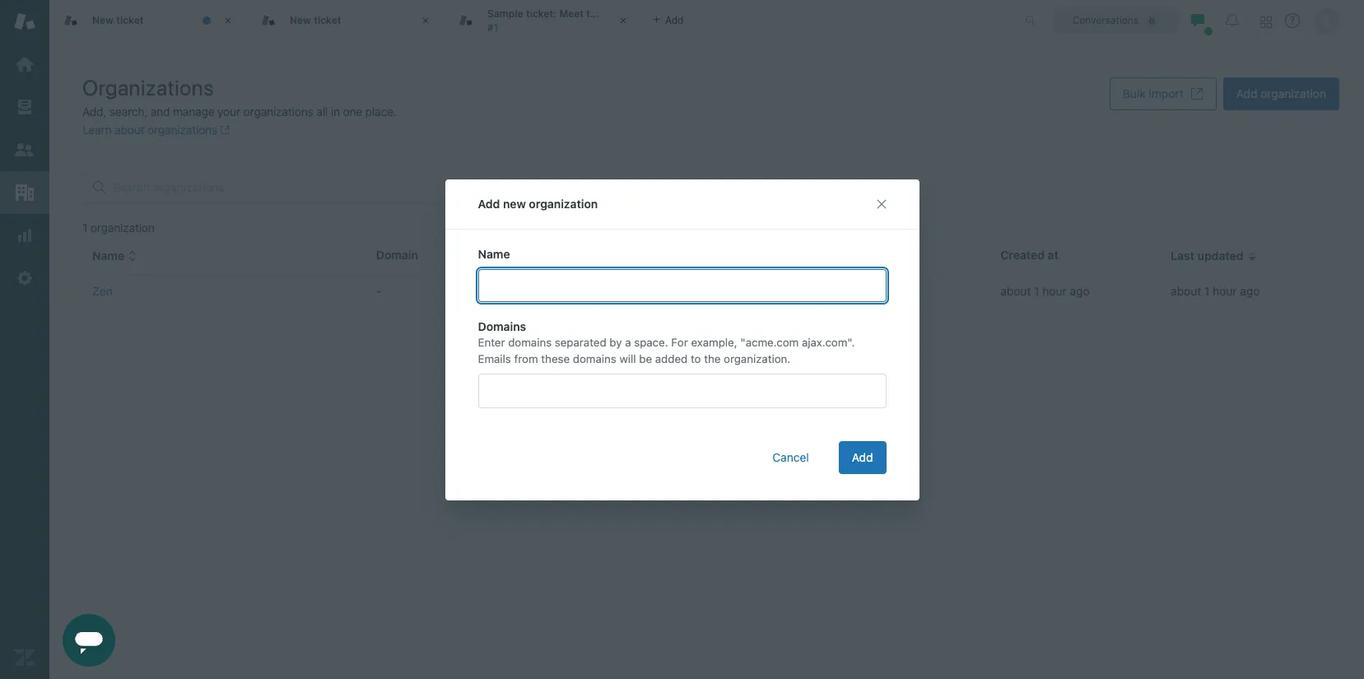 Task type: vqa. For each thing, say whether or not it's contained in the screenshot.
Enter
yes



Task type: describe. For each thing, give the bounding box(es) containing it.
close modal image
[[875, 197, 888, 211]]

be
[[639, 352, 652, 365]]

organization inside dialog
[[529, 197, 598, 211]]

example,
[[691, 336, 737, 349]]

new ticket for second new ticket tab
[[290, 14, 341, 26]]

to
[[691, 352, 701, 365]]

add for new
[[478, 197, 500, 211]]

new ticket for second new ticket tab from right
[[92, 14, 144, 26]]

separated
[[555, 336, 606, 349]]

ticket for second new ticket tab from right
[[116, 14, 144, 26]]

customers image
[[14, 139, 35, 161]]

organizations
[[82, 75, 214, 100]]

add button
[[839, 441, 886, 474]]

name button
[[92, 249, 138, 264]]

zendesk support image
[[14, 11, 35, 32]]

2 ago from the left
[[1240, 284, 1260, 298]]

domains
[[478, 319, 526, 333]]

these
[[541, 352, 570, 365]]

zen
[[92, 284, 113, 298]]

organization for add organization
[[1261, 86, 1326, 100]]

1 vertical spatial organizations
[[147, 123, 217, 137]]

1 ago from the left
[[1070, 284, 1090, 298]]

add organization button
[[1223, 77, 1339, 110]]

reporting image
[[14, 225, 35, 246]]

for
[[671, 336, 688, 349]]

1 organization
[[82, 221, 155, 235]]

0 horizontal spatial about
[[115, 123, 144, 137]]

admin image
[[14, 268, 35, 289]]

and
[[150, 105, 170, 119]]

Search organizations field
[[113, 180, 442, 195]]

sample
[[487, 7, 523, 20]]

sample ticket: meet the ticket #1
[[487, 7, 632, 33]]

last updated button
[[1171, 249, 1257, 264]]

organizations add, search, and manage your organizations all in one place.
[[82, 75, 397, 119]]

your
[[217, 105, 240, 119]]

main element
[[0, 0, 49, 679]]

2 horizontal spatial 1
[[1204, 284, 1210, 298]]

get help image
[[1285, 13, 1300, 28]]

3 close image from the left
[[615, 12, 631, 29]]

meet
[[559, 7, 584, 20]]

space.
[[634, 336, 668, 349]]

place.
[[365, 105, 397, 119]]

bulk
[[1123, 86, 1146, 100]]

2 - from the left
[[660, 284, 665, 298]]

new for second new ticket tab
[[290, 14, 311, 26]]

learn
[[82, 123, 112, 137]]

zendesk products image
[[1260, 16, 1272, 28]]

cancel
[[772, 450, 809, 464]]

bulk import
[[1123, 86, 1184, 100]]

last updated
[[1171, 249, 1244, 263]]

1 horizontal spatial add
[[852, 450, 873, 464]]

get started image
[[14, 54, 35, 75]]

search,
[[109, 105, 147, 119]]

added
[[655, 352, 688, 365]]



Task type: locate. For each thing, give the bounding box(es) containing it.
1 vertical spatial organization
[[529, 197, 598, 211]]

all
[[316, 105, 328, 119]]

0 vertical spatial the
[[586, 7, 602, 20]]

organizations
[[243, 105, 313, 119], [147, 123, 217, 137]]

new ticket
[[92, 14, 144, 26], [290, 14, 341, 26]]

emails
[[478, 352, 511, 365]]

manage
[[173, 105, 214, 119]]

ticket
[[605, 7, 632, 20], [116, 14, 144, 26], [314, 14, 341, 26]]

2 new from the left
[[290, 14, 311, 26]]

1 new ticket from the left
[[92, 14, 144, 26]]

1 horizontal spatial domains
[[573, 352, 616, 365]]

the down example,
[[704, 352, 721, 365]]

2 close image from the left
[[417, 12, 434, 29]]

organizations image
[[14, 182, 35, 203]]

organizations down manage
[[147, 123, 217, 137]]

1 vertical spatial domains
[[573, 352, 616, 365]]

learn about organizations
[[82, 123, 217, 137]]

in
[[331, 105, 340, 119]]

bulk import button
[[1110, 77, 1217, 110]]

from
[[514, 352, 538, 365]]

add
[[1236, 86, 1257, 100], [478, 197, 500, 211], [852, 450, 873, 464]]

tabs tab list
[[49, 0, 1008, 41]]

ticket inside sample ticket: meet the ticket #1
[[605, 7, 632, 20]]

1 vertical spatial add
[[478, 197, 500, 211]]

0 vertical spatial domains
[[508, 336, 552, 349]]

views image
[[14, 96, 35, 118]]

1 horizontal spatial ago
[[1240, 284, 1260, 298]]

ticket:
[[526, 7, 557, 20]]

the inside domains enter domains separated by a space. for example, "acme.com ajax.com". emails from these domains will be added to the organization.
[[704, 352, 721, 365]]

enter
[[478, 336, 505, 349]]

0 horizontal spatial 1
[[82, 221, 87, 235]]

by
[[610, 336, 622, 349]]

2 new ticket tab from the left
[[247, 0, 445, 41]]

1 horizontal spatial the
[[704, 352, 721, 365]]

new ticket tab
[[49, 0, 247, 41], [247, 0, 445, 41]]

Name text field
[[478, 269, 886, 302]]

tab
[[445, 0, 642, 41]]

2 horizontal spatial close image
[[615, 12, 631, 29]]

organizations inside organizations add, search, and manage your organizations all in one place.
[[243, 105, 313, 119]]

add right cancel
[[852, 450, 873, 464]]

one
[[343, 105, 362, 119]]

0 vertical spatial add
[[1236, 86, 1257, 100]]

last
[[1171, 249, 1195, 263]]

name inside add new organization dialog
[[478, 247, 510, 261]]

0 horizontal spatial the
[[586, 7, 602, 20]]

cancel button
[[759, 441, 822, 474]]

organization
[[1261, 86, 1326, 100], [529, 197, 598, 211], [90, 221, 155, 235]]

0 horizontal spatial close image
[[220, 12, 236, 29]]

tab containing sample ticket: meet the ticket
[[445, 0, 642, 41]]

zen link
[[92, 284, 113, 298]]

new for second new ticket tab from right
[[92, 14, 114, 26]]

1 new ticket tab from the left
[[49, 0, 247, 41]]

1 hour from the left
[[1042, 284, 1067, 298]]

conversations
[[1072, 14, 1139, 26]]

name
[[478, 247, 510, 261], [92, 249, 124, 263]]

0 horizontal spatial ago
[[1070, 284, 1090, 298]]

organization inside button
[[1261, 86, 1326, 100]]

0 vertical spatial organization
[[1261, 86, 1326, 100]]

close image up organizations add, search, and manage your organizations all in one place.
[[220, 12, 236, 29]]

0 horizontal spatial ticket
[[116, 14, 144, 26]]

0 horizontal spatial new
[[92, 14, 114, 26]]

learn about organizations link
[[82, 123, 230, 137]]

2 new ticket from the left
[[290, 14, 341, 26]]

organization.
[[724, 352, 791, 365]]

"acme.com
[[740, 336, 799, 349]]

0 horizontal spatial name
[[92, 249, 124, 263]]

1
[[82, 221, 87, 235], [1034, 284, 1039, 298], [1204, 284, 1210, 298]]

hour
[[1042, 284, 1067, 298], [1213, 284, 1237, 298]]

close image right the meet
[[615, 12, 631, 29]]

2 horizontal spatial ticket
[[605, 7, 632, 20]]

add new organization
[[478, 197, 598, 211]]

0 horizontal spatial add
[[478, 197, 500, 211]]

new
[[503, 197, 526, 211]]

1 horizontal spatial hour
[[1213, 284, 1237, 298]]

add for organization
[[1236, 86, 1257, 100]]

1 horizontal spatial new
[[290, 14, 311, 26]]

import
[[1149, 86, 1184, 100]]

domains down separated
[[573, 352, 616, 365]]

organization down get help image
[[1261, 86, 1326, 100]]

1 horizontal spatial -
[[660, 284, 665, 298]]

#1
[[487, 21, 498, 33]]

0 vertical spatial organizations
[[243, 105, 313, 119]]

1 vertical spatial the
[[704, 352, 721, 365]]

1 new from the left
[[92, 14, 114, 26]]

will
[[619, 352, 636, 365]]

domains up from
[[508, 336, 552, 349]]

1 horizontal spatial close image
[[417, 12, 434, 29]]

1 - from the left
[[376, 284, 381, 298]]

name inside button
[[92, 249, 124, 263]]

0 horizontal spatial new ticket
[[92, 14, 144, 26]]

ago
[[1070, 284, 1090, 298], [1240, 284, 1260, 298]]

0 horizontal spatial domains
[[508, 336, 552, 349]]

zendesk image
[[14, 647, 35, 668]]

1 horizontal spatial about
[[1000, 284, 1031, 298]]

add left new
[[478, 197, 500, 211]]

0 horizontal spatial -
[[376, 284, 381, 298]]

organization for 1 organization
[[90, 221, 155, 235]]

2 horizontal spatial organization
[[1261, 86, 1326, 100]]

organizations left 'all'
[[243, 105, 313, 119]]

the inside sample ticket: meet the ticket #1
[[586, 7, 602, 20]]

2 hour from the left
[[1213, 284, 1237, 298]]

1 horizontal spatial new ticket
[[290, 14, 341, 26]]

1 about 1 hour ago from the left
[[1000, 284, 1090, 298]]

close image
[[220, 12, 236, 29], [417, 12, 434, 29], [615, 12, 631, 29]]

organization right new
[[529, 197, 598, 211]]

0 horizontal spatial organization
[[90, 221, 155, 235]]

updated
[[1197, 249, 1244, 263]]

add,
[[82, 105, 106, 119]]

the
[[586, 7, 602, 20], [704, 352, 721, 365]]

0 horizontal spatial hour
[[1042, 284, 1067, 298]]

about 1 hour ago
[[1000, 284, 1090, 298], [1171, 284, 1260, 298]]

domains
[[508, 336, 552, 349], [573, 352, 616, 365]]

2 horizontal spatial about
[[1171, 284, 1201, 298]]

domains enter domains separated by a space. for example, "acme.com ajax.com". emails from these domains will be added to the organization.
[[478, 319, 855, 365]]

2 vertical spatial organization
[[90, 221, 155, 235]]

1 horizontal spatial name
[[478, 247, 510, 261]]

1 horizontal spatial about 1 hour ago
[[1171, 284, 1260, 298]]

about
[[115, 123, 144, 137], [1000, 284, 1031, 298], [1171, 284, 1201, 298]]

1 horizontal spatial 1
[[1034, 284, 1039, 298]]

close image left the #1
[[417, 12, 434, 29]]

2 vertical spatial add
[[852, 450, 873, 464]]

ajax.com".
[[802, 336, 855, 349]]

2 horizontal spatial add
[[1236, 86, 1257, 100]]

1 horizontal spatial organization
[[529, 197, 598, 211]]

0 horizontal spatial about 1 hour ago
[[1000, 284, 1090, 298]]

2 about 1 hour ago from the left
[[1171, 284, 1260, 298]]

1 horizontal spatial organizations
[[243, 105, 313, 119]]

ticket for second new ticket tab
[[314, 14, 341, 26]]

a
[[625, 336, 631, 349]]

conversations button
[[1055, 7, 1176, 33]]

new
[[92, 14, 114, 26], [290, 14, 311, 26]]

name down new
[[478, 247, 510, 261]]

organization up name button
[[90, 221, 155, 235]]

1 close image from the left
[[220, 12, 236, 29]]

add organization
[[1236, 86, 1326, 100]]

1 horizontal spatial ticket
[[314, 14, 341, 26]]

(opens in a new tab) image
[[217, 125, 230, 135]]

-
[[376, 284, 381, 298], [660, 284, 665, 298]]

the right the meet
[[586, 7, 602, 20]]

name down 1 organization
[[92, 249, 124, 263]]

0 horizontal spatial organizations
[[147, 123, 217, 137]]

add new organization dialog
[[445, 179, 919, 500]]

add right import
[[1236, 86, 1257, 100]]



